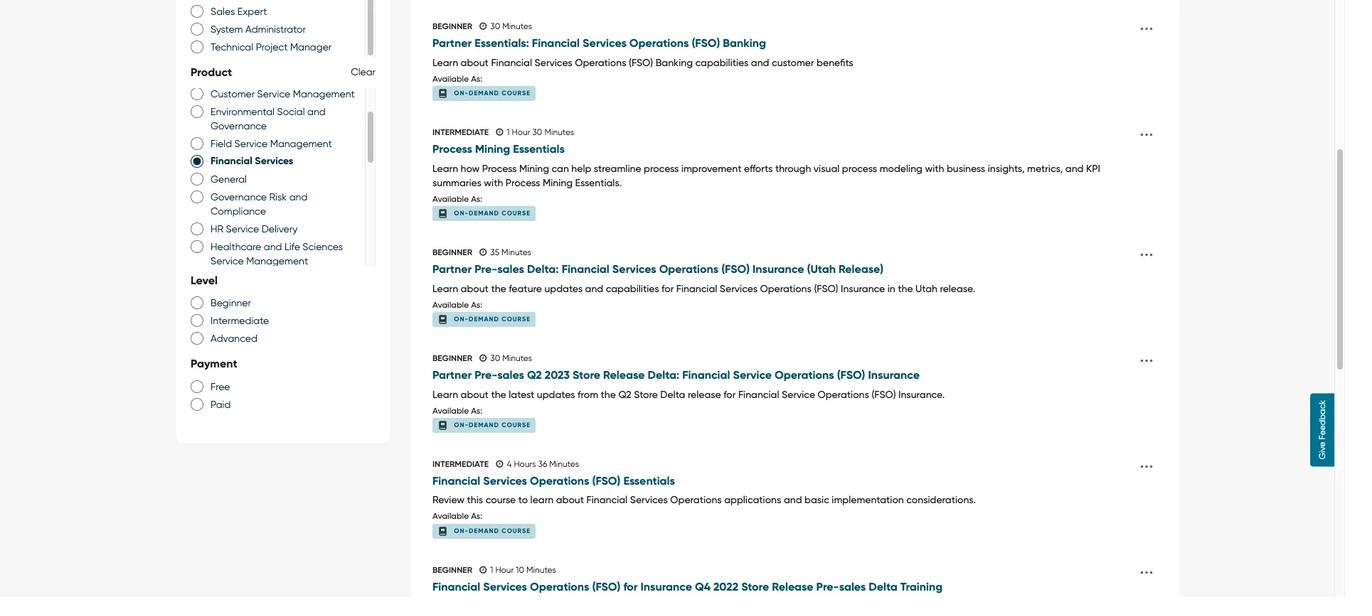 Task type: vqa. For each thing, say whether or not it's contained in the screenshot.
The "Pre-Sales Expert"
no



Task type: describe. For each thing, give the bounding box(es) containing it.
0 horizontal spatial store
[[573, 368, 601, 382]]

clock o image for pre-
[[480, 354, 487, 363]]

on-demand course for partner essentials: financial services operations (fso) banking
[[454, 89, 531, 97]]

release)
[[839, 263, 884, 276]]

sales for q2
[[497, 368, 524, 382]]

delta: inside partner pre-sales q2 2023 store release delta: financial service operations (fso) insurance learn about the latest updates from the q2 store delta release for financial service operations (fso) insurance.
[[648, 368, 680, 382]]

1 for process mining essentials
[[507, 127, 510, 137]]

learn inside partner essentials: financial services operations (fso) banking learn about financial services operations (fso) banking capabilities and customer benefits
[[433, 57, 458, 68]]

governance risk and compliance
[[211, 191, 308, 217]]

(utah
[[807, 263, 836, 276]]

help
[[572, 163, 591, 174]]

the right "in"
[[898, 283, 913, 294]]

clock o image for essentials:
[[480, 22, 487, 31]]

considerations.
[[907, 495, 976, 506]]

available for partner pre-sales q2 2023 store release delta: financial service operations (fso) insurance
[[433, 406, 469, 416]]

30 minutes for pre-
[[490, 353, 532, 363]]

1 horizontal spatial banking
[[723, 36, 766, 50]]

financial services operations (fso) for insurance q4 2022 store release pre-sales delta training
[[433, 580, 943, 594]]

technical
[[211, 41, 253, 52]]

delivery
[[262, 223, 298, 234]]

environmental
[[211, 106, 275, 117]]

2 vertical spatial clock o image
[[480, 566, 487, 575]]

customer service management
[[211, 88, 355, 99]]

1 vertical spatial process
[[482, 163, 517, 174]]

2023
[[545, 368, 570, 382]]

for inside partner pre-sales delta: financial services operations (fso) insurance (utah release) learn about the feature updates and capabilities for financial services operations (fso) insurance in the utah release.
[[662, 283, 674, 294]]

1 horizontal spatial q2
[[619, 389, 632, 400]]

1 process from the left
[[644, 163, 679, 174]]

2 vertical spatial process
[[506, 177, 540, 188]]

field
[[211, 138, 232, 149]]

field service management
[[211, 138, 332, 149]]

general
[[211, 173, 247, 185]]

benefits
[[817, 57, 854, 68]]

essentials.
[[575, 177, 622, 188]]

release
[[688, 389, 721, 400]]

system administrator
[[211, 23, 306, 35]]

level
[[191, 274, 218, 287]]

visual
[[814, 163, 840, 174]]

sales for delta:
[[497, 263, 524, 276]]

social
[[277, 106, 305, 117]]

minutes up essentials: on the top of the page
[[502, 21, 532, 31]]

financial services operations (fso) essentials link
[[433, 474, 1135, 488]]

administrator
[[245, 23, 306, 35]]

management inside healthcare and life sciences service management
[[246, 255, 308, 266]]

customer
[[772, 57, 814, 68]]

course for delta:
[[502, 315, 531, 323]]

insurance inside partner pre-sales q2 2023 store release delta: financial service operations (fso) insurance learn about the latest updates from the q2 store delta release for financial service operations (fso) insurance.
[[868, 368, 920, 382]]

this
[[467, 495, 483, 506]]

35
[[490, 247, 500, 257]]

beginner for partner pre-sales delta: financial services operations (fso) insurance (utah release)
[[433, 247, 472, 257]]

30 for financial
[[490, 21, 500, 31]]

... for financial services operations (fso) for insurance q4 2022 store release pre-sales delta training
[[1140, 555, 1154, 579]]

partner pre-sales delta: financial services operations (fso) insurance (utah release) link
[[433, 263, 1135, 276]]

advanced
[[211, 333, 257, 345]]

on-demand course for process mining essentials
[[454, 209, 531, 217]]

... button for financial services operations (fso) essentials
[[1135, 449, 1158, 477]]

sales
[[211, 5, 235, 17]]

learn inside process mining essentials learn how process mining  can help streamline process improvement efforts through visual process modeling with business insights, metrics, and kpi summaries with process mining essentials.
[[433, 163, 458, 174]]

partner pre-sales delta: financial services operations (fso) insurance (utah release) learn about the feature updates and capabilities for financial services operations (fso) insurance in the utah release.
[[433, 263, 975, 294]]

course
[[486, 495, 516, 506]]

10
[[516, 565, 524, 575]]

demand for partner essentials: financial services operations (fso) banking
[[469, 89, 499, 97]]

1 vertical spatial release
[[772, 580, 814, 594]]

release.
[[940, 283, 975, 294]]

(fso) inside the financial services operations (fso) essentials review this course to learn about financial services operations applications and basic implementation considerations.
[[592, 474, 621, 488]]

2022
[[714, 580, 739, 594]]

insurance down the release)
[[841, 283, 885, 294]]

financial services operations (fso) for insurance q4 2022 store release pre-sales delta training link
[[433, 580, 1135, 594]]

partner essentials: financial services operations (fso) banking learn about financial services operations (fso) banking capabilities and customer benefits
[[433, 36, 854, 68]]

technical project manager
[[211, 41, 332, 52]]

paid
[[211, 399, 231, 411]]

q4
[[695, 580, 711, 594]]

1 vertical spatial banking
[[656, 57, 693, 68]]

modeling
[[880, 163, 923, 174]]

30 minutes for essentials:
[[490, 21, 532, 31]]

1 hour 10 minutes
[[490, 565, 556, 575]]

... for partner pre-sales delta: financial services operations (fso) insurance (utah release)
[[1140, 237, 1154, 261]]

healthcare and life sciences service management
[[211, 241, 343, 266]]

35 minutes
[[490, 247, 531, 257]]

release inside partner pre-sales q2 2023 store release delta: financial service operations (fso) insurance learn about the latest updates from the q2 store delta release for financial service operations (fso) insurance.
[[603, 368, 645, 382]]

as: for partner pre-sales q2 2023 store release delta: financial service operations (fso) insurance
[[471, 406, 482, 416]]

can
[[552, 163, 569, 174]]

4
[[507, 459, 512, 469]]

clock o image for mining
[[496, 128, 503, 137]]

project
[[256, 41, 288, 52]]

clear
[[351, 66, 376, 77]]

streamline
[[594, 163, 641, 174]]

2 vertical spatial sales
[[839, 580, 866, 594]]

0 vertical spatial mining
[[475, 142, 510, 156]]

insurance left 'q4'
[[641, 580, 692, 594]]

hour for process mining essentials
[[512, 127, 530, 137]]

latest
[[509, 389, 535, 400]]

financial services operations (fso) essentials review this course to learn about financial services operations applications and basic implementation considerations.
[[433, 474, 976, 506]]

capabilities inside partner pre-sales delta: financial services operations (fso) insurance (utah release) learn about the feature updates and capabilities for financial services operations (fso) insurance in the utah release.
[[606, 283, 659, 294]]

insurance left '(utah' at the top right
[[753, 263, 804, 276]]

kpi
[[1086, 163, 1101, 174]]

minutes right 10
[[526, 565, 556, 575]]

available for financial services operations (fso) essentials
[[433, 512, 469, 522]]

through
[[775, 163, 811, 174]]

on- for partner pre-sales q2 2023 store release delta: financial service operations (fso) insurance
[[454, 421, 469, 429]]

... for financial services operations (fso) essentials
[[1140, 449, 1154, 473]]

course for q2
[[502, 421, 531, 429]]

the right from
[[601, 389, 616, 400]]

partner for partner pre-sales delta: financial services operations (fso) insurance (utah release)
[[433, 263, 472, 276]]

and inside partner pre-sales delta: financial services operations (fso) insurance (utah release) learn about the feature updates and capabilities for financial services operations (fso) insurance in the utah release.
[[585, 283, 603, 294]]

partner for partner pre-sales q2 2023 store release delta: financial service operations (fso) insurance
[[433, 368, 472, 382]]

hours
[[514, 459, 536, 469]]

and inside the financial services operations (fso) essentials review this course to learn about financial services operations applications and basic implementation considerations.
[[784, 495, 802, 506]]

1 vertical spatial 30
[[532, 127, 542, 137]]

feature
[[509, 283, 542, 294]]

demand for partner pre-sales q2 2023 store release delta: financial service operations (fso) insurance
[[469, 421, 499, 429]]

as: for partner pre-sales delta: financial services operations (fso) insurance (utah release)
[[471, 300, 482, 310]]

expert
[[237, 5, 267, 17]]

the left latest
[[491, 389, 506, 400]]

hr
[[211, 223, 223, 234]]

governance inside environmental social and governance
[[211, 120, 267, 131]]

healthcare
[[211, 241, 261, 252]]

available for process mining essentials
[[433, 194, 469, 204]]

applications
[[724, 495, 781, 506]]

metrics,
[[1027, 163, 1063, 174]]

0 vertical spatial process
[[433, 142, 472, 156]]

beginner
[[211, 298, 251, 309]]

manager
[[290, 41, 332, 52]]

demand for financial services operations (fso) essentials
[[469, 527, 499, 535]]

process mining essentials learn how process mining  can help streamline process improvement efforts through visual process modeling with business insights, metrics, and kpi summaries with process mining essentials.
[[433, 142, 1101, 188]]

on-demand course for financial services operations (fso) essentials
[[454, 527, 531, 535]]

essentials inside process mining essentials learn how process mining  can help streamline process improvement efforts through visual process modeling with business insights, metrics, and kpi summaries with process mining essentials.
[[513, 142, 565, 156]]

free
[[211, 381, 230, 393]]

clock o image for pre-
[[480, 248, 487, 257]]

compliance
[[211, 205, 266, 217]]

product
[[191, 65, 232, 79]]

clear button
[[351, 65, 376, 81]]

intermediate for process
[[433, 127, 489, 137]]

1 vertical spatial mining
[[519, 163, 549, 174]]

... button for banking
[[1135, 11, 1158, 39]]

on- for process mining essentials
[[454, 209, 469, 217]]



Task type: locate. For each thing, give the bounding box(es) containing it.
0 vertical spatial clock o image
[[496, 128, 503, 137]]

3 on-demand course from the top
[[454, 315, 531, 323]]

2 vertical spatial clock o image
[[496, 460, 503, 469]]

insurance up insurance.
[[868, 368, 920, 382]]

efforts
[[744, 163, 773, 174]]

and inside governance risk and compliance
[[289, 191, 308, 202]]

2 vertical spatial mining
[[543, 177, 573, 188]]

financial
[[532, 36, 580, 50], [491, 57, 532, 68], [211, 155, 252, 167], [562, 263, 610, 276], [676, 283, 717, 294], [682, 368, 730, 382], [738, 389, 779, 400], [433, 474, 480, 488], [587, 495, 628, 506], [433, 580, 480, 594]]

pre- for delta:
[[475, 263, 497, 276]]

q2
[[527, 368, 542, 382], [619, 389, 632, 400]]

about inside partner essentials: financial services operations (fso) banking learn about financial services operations (fso) banking capabilities and customer benefits
[[461, 57, 489, 68]]

0 vertical spatial for
[[662, 283, 674, 294]]

3 on- from the top
[[454, 315, 469, 323]]

beginner for financial services operations (fso) for insurance q4 2022 store release pre-sales delta training
[[433, 565, 472, 575]]

2 beginner from the top
[[433, 247, 472, 257]]

course up 35 minutes
[[502, 209, 531, 217]]

0 vertical spatial delta
[[660, 389, 685, 400]]

beginner
[[433, 21, 472, 31], [433, 247, 472, 257], [433, 353, 472, 363], [433, 565, 472, 575]]

2 process from the left
[[842, 163, 877, 174]]

about right learn
[[556, 495, 584, 506]]

2 ... button from the top
[[1135, 117, 1158, 145]]

partner inside partner essentials: financial services operations (fso) banking learn about financial services operations (fso) banking capabilities and customer benefits
[[433, 36, 472, 50]]

intermediate for financial
[[433, 459, 489, 469]]

hour for financial services operations (fso) for insurance q4 2022 store release pre-sales delta training
[[495, 565, 514, 575]]

delta left training
[[869, 580, 898, 594]]

demand
[[469, 89, 499, 97], [469, 209, 499, 217], [469, 315, 499, 323], [469, 421, 499, 429], [469, 527, 499, 535]]

available
[[433, 74, 469, 84], [433, 194, 469, 204], [433, 300, 469, 310], [433, 406, 469, 416], [433, 512, 469, 522]]

1 vertical spatial essentials
[[624, 474, 675, 488]]

updates inside partner pre-sales q2 2023 store release delta: financial service operations (fso) insurance learn about the latest updates from the q2 store delta release for financial service operations (fso) insurance.
[[537, 389, 575, 400]]

4 ... from the top
[[1140, 343, 1154, 367]]

and down "delivery"
[[264, 241, 282, 252]]

sales
[[497, 263, 524, 276], [497, 368, 524, 382], [839, 580, 866, 594]]

to
[[518, 495, 528, 506]]

1 horizontal spatial store
[[634, 389, 658, 400]]

services
[[583, 36, 627, 50], [535, 57, 573, 68], [255, 155, 293, 167], [612, 263, 656, 276], [720, 283, 758, 294], [483, 474, 527, 488], [630, 495, 668, 506], [483, 580, 527, 594]]

course down latest
[[502, 421, 531, 429]]

for
[[662, 283, 674, 294], [724, 389, 736, 400], [624, 580, 638, 594]]

as:
[[471, 74, 482, 84], [471, 194, 482, 204], [471, 300, 482, 310], [471, 406, 482, 416], [471, 512, 482, 522]]

(fso)
[[692, 36, 720, 50], [629, 57, 653, 68], [722, 263, 750, 276], [814, 283, 838, 294], [837, 368, 866, 382], [872, 389, 896, 400], [592, 474, 621, 488], [592, 580, 621, 594]]

0 horizontal spatial delta
[[660, 389, 685, 400]]

store right from
[[634, 389, 658, 400]]

3 ... from the top
[[1140, 237, 1154, 261]]

4 hours 36 minutes
[[507, 459, 579, 469]]

partner essentials: financial services operations (fso) banking link
[[433, 36, 1135, 50]]

banking
[[723, 36, 766, 50], [656, 57, 693, 68]]

sales up latest
[[497, 368, 524, 382]]

intermediate
[[211, 315, 269, 327]]

0 horizontal spatial release
[[603, 368, 645, 382]]

available as: for process mining essentials
[[433, 194, 482, 204]]

30 for sales
[[490, 353, 500, 363]]

1 vertical spatial q2
[[619, 389, 632, 400]]

3 ... button from the top
[[1135, 449, 1158, 477]]

beginner for partner essentials: financial services operations (fso) banking
[[433, 21, 472, 31]]

2 vertical spatial pre-
[[816, 580, 839, 594]]

1 vertical spatial ... button
[[1135, 343, 1158, 371]]

updates down the 2023 at the bottom left
[[537, 389, 575, 400]]

learn
[[530, 495, 554, 506]]

on-demand course up 35 at top left
[[454, 209, 531, 217]]

minutes right 36
[[549, 459, 579, 469]]

sales inside partner pre-sales q2 2023 store release delta: financial service operations (fso) insurance learn about the latest updates from the q2 store delta release for financial service operations (fso) insurance.
[[497, 368, 524, 382]]

2 vertical spatial ... button
[[1135, 449, 1158, 477]]

1 course from the top
[[502, 89, 531, 97]]

on- for financial services operations (fso) essentials
[[454, 527, 469, 535]]

service inside healthcare and life sciences service management
[[211, 255, 244, 266]]

and inside healthcare and life sciences service management
[[264, 241, 282, 252]]

and right the risk
[[289, 191, 308, 202]]

0 horizontal spatial process
[[644, 163, 679, 174]]

about left latest
[[461, 389, 489, 400]]

1 available as: from the top
[[433, 74, 482, 84]]

1 horizontal spatial delta:
[[648, 368, 680, 382]]

0 vertical spatial 30 minutes
[[490, 21, 532, 31]]

0 horizontal spatial 1
[[490, 565, 493, 575]]

0 horizontal spatial delta:
[[527, 263, 559, 276]]

governance down environmental
[[211, 120, 267, 131]]

governance up compliance
[[211, 191, 267, 202]]

1 partner from the top
[[433, 36, 472, 50]]

0 vertical spatial delta:
[[527, 263, 559, 276]]

clock o image
[[496, 128, 503, 137], [480, 248, 487, 257], [480, 566, 487, 575]]

0 vertical spatial 30
[[490, 21, 500, 31]]

0 vertical spatial capabilities
[[695, 57, 749, 68]]

2 horizontal spatial for
[[724, 389, 736, 400]]

0 vertical spatial partner
[[433, 36, 472, 50]]

sales inside partner pre-sales delta: financial services operations (fso) insurance (utah release) learn about the feature updates and capabilities for financial services operations (fso) insurance in the utah release.
[[497, 263, 524, 276]]

1 vertical spatial 1
[[490, 565, 493, 575]]

risk
[[269, 191, 287, 202]]

0 vertical spatial hour
[[512, 127, 530, 137]]

course for services
[[502, 89, 531, 97]]

0 horizontal spatial q2
[[527, 368, 542, 382]]

0 horizontal spatial capabilities
[[606, 283, 659, 294]]

0 horizontal spatial with
[[484, 177, 503, 188]]

q2 right from
[[619, 389, 632, 400]]

management
[[293, 88, 355, 99], [270, 138, 332, 149], [246, 255, 308, 266]]

30 minutes up latest
[[490, 353, 532, 363]]

updates right feature
[[545, 283, 583, 294]]

1 vertical spatial partner
[[433, 263, 472, 276]]

updates inside partner pre-sales delta: financial services operations (fso) insurance (utah release) learn about the feature updates and capabilities for financial services operations (fso) insurance in the utah release.
[[545, 283, 583, 294]]

business
[[947, 163, 986, 174]]

delta inside partner pre-sales q2 2023 store release delta: financial service operations (fso) insurance learn about the latest updates from the q2 store delta release for financial service operations (fso) insurance.
[[660, 389, 685, 400]]

release right 2022
[[772, 580, 814, 594]]

4 learn from the top
[[433, 389, 458, 400]]

1 vertical spatial ... button
[[1135, 117, 1158, 145]]

4 course from the top
[[502, 421, 531, 429]]

4 on-demand course from the top
[[454, 421, 531, 429]]

course for (fso)
[[502, 527, 531, 535]]

governance inside governance risk and compliance
[[211, 191, 267, 202]]

1 horizontal spatial essentials
[[624, 474, 675, 488]]

... for process mining essentials
[[1140, 117, 1154, 141]]

available as: for financial services operations (fso) essentials
[[433, 512, 482, 522]]

pre- for q2
[[475, 368, 497, 382]]

2 vertical spatial ... button
[[1135, 555, 1158, 583]]

management for customer service management
[[293, 88, 355, 99]]

with right 'summaries'
[[484, 177, 503, 188]]

learn inside partner pre-sales delta: financial services operations (fso) insurance (utah release) learn about the feature updates and capabilities for financial services operations (fso) insurance in the utah release.
[[433, 283, 458, 294]]

0 horizontal spatial essentials
[[513, 142, 565, 156]]

and right feature
[[585, 283, 603, 294]]

partner inside partner pre-sales delta: financial services operations (fso) insurance (utah release) learn about the feature updates and capabilities for financial services operations (fso) insurance in the utah release.
[[433, 263, 472, 276]]

2 vertical spatial for
[[624, 580, 638, 594]]

3 ... button from the top
[[1135, 555, 1158, 583]]

1 vertical spatial hour
[[495, 565, 514, 575]]

0 vertical spatial intermediate
[[433, 127, 489, 137]]

process right streamline
[[644, 163, 679, 174]]

store
[[573, 368, 601, 382], [634, 389, 658, 400], [741, 580, 769, 594]]

3 partner from the top
[[433, 368, 472, 382]]

36
[[538, 459, 547, 469]]

5 available as: from the top
[[433, 512, 482, 522]]

as: for process mining essentials
[[471, 194, 482, 204]]

0 vertical spatial updates
[[545, 283, 583, 294]]

2 intermediate from the top
[[433, 459, 489, 469]]

pre- inside partner pre-sales q2 2023 store release delta: financial service operations (fso) insurance learn about the latest updates from the q2 store delta release for financial service operations (fso) insurance.
[[475, 368, 497, 382]]

and inside process mining essentials learn how process mining  can help streamline process improvement efforts through visual process modeling with business insights, metrics, and kpi summaries with process mining essentials.
[[1066, 163, 1084, 174]]

2 vertical spatial store
[[741, 580, 769, 594]]

1 horizontal spatial release
[[772, 580, 814, 594]]

and left kpi
[[1066, 163, 1084, 174]]

1 vertical spatial governance
[[211, 191, 267, 202]]

1 30 minutes from the top
[[490, 21, 532, 31]]

2 vertical spatial partner
[[433, 368, 472, 382]]

2 learn from the top
[[433, 163, 458, 174]]

sales down 35 minutes
[[497, 263, 524, 276]]

essentials:
[[475, 36, 529, 50]]

2 vertical spatial 30
[[490, 353, 500, 363]]

updates
[[545, 283, 583, 294], [537, 389, 575, 400]]

1 demand from the top
[[469, 89, 499, 97]]

learn inside partner pre-sales q2 2023 store release delta: financial service operations (fso) insurance learn about the latest updates from the q2 store delta release for financial service operations (fso) insurance.
[[433, 389, 458, 400]]

5 on-demand course from the top
[[454, 527, 531, 535]]

on-demand course down essentials: on the top of the page
[[454, 89, 531, 97]]

delta
[[660, 389, 685, 400], [869, 580, 898, 594]]

4 available from the top
[[433, 406, 469, 416]]

on-demand course for partner pre-sales q2 2023 store release delta: financial service operations (fso) insurance
[[454, 421, 531, 429]]

available as: for partner pre-sales delta: financial services operations (fso) insurance (utah release)
[[433, 300, 482, 310]]

2 30 minutes from the top
[[490, 353, 532, 363]]

None radio
[[191, 4, 203, 18], [191, 22, 203, 36], [191, 40, 203, 54], [191, 104, 203, 118], [191, 136, 203, 150], [191, 154, 203, 168], [191, 172, 203, 186], [191, 380, 203, 394], [191, 398, 203, 412], [191, 4, 203, 18], [191, 22, 203, 36], [191, 40, 203, 54], [191, 104, 203, 118], [191, 136, 203, 150], [191, 154, 203, 168], [191, 172, 203, 186], [191, 380, 203, 394], [191, 398, 203, 412]]

course down to
[[502, 527, 531, 535]]

1 on- from the top
[[454, 89, 469, 97]]

as: for partner essentials: financial services operations (fso) banking
[[471, 74, 482, 84]]

3 learn from the top
[[433, 283, 458, 294]]

release
[[603, 368, 645, 382], [772, 580, 814, 594]]

0 vertical spatial ... button
[[1135, 11, 1158, 39]]

0 vertical spatial release
[[603, 368, 645, 382]]

capabilities
[[695, 57, 749, 68], [606, 283, 659, 294]]

sciences
[[303, 241, 343, 252]]

2 partner from the top
[[433, 263, 472, 276]]

0 vertical spatial sales
[[497, 263, 524, 276]]

1 available from the top
[[433, 74, 469, 84]]

for inside partner pre-sales q2 2023 store release delta: financial service operations (fso) insurance learn about the latest updates from the q2 store delta release for financial service operations (fso) insurance.
[[724, 389, 736, 400]]

1 governance from the top
[[211, 120, 267, 131]]

delta left release
[[660, 389, 685, 400]]

0 vertical spatial 1
[[507, 127, 510, 137]]

about
[[461, 57, 489, 68], [461, 283, 489, 294], [461, 389, 489, 400], [556, 495, 584, 506]]

0 vertical spatial ... button
[[1135, 237, 1158, 265]]

customer
[[211, 88, 255, 99]]

on-demand course down course
[[454, 527, 531, 535]]

process right 'visual'
[[842, 163, 877, 174]]

about inside the financial services operations (fso) essentials review this course to learn about financial services operations applications and basic implementation considerations.
[[556, 495, 584, 506]]

2 horizontal spatial store
[[741, 580, 769, 594]]

0 vertical spatial clock o image
[[480, 22, 487, 31]]

governance
[[211, 120, 267, 131], [211, 191, 267, 202]]

... for partner essentials: financial services operations (fso) banking
[[1140, 11, 1154, 35]]

1 horizontal spatial for
[[662, 283, 674, 294]]

process right how
[[482, 163, 517, 174]]

1 as: from the top
[[471, 74, 482, 84]]

1 intermediate from the top
[[433, 127, 489, 137]]

1
[[507, 127, 510, 137], [490, 565, 493, 575]]

2 vertical spatial management
[[246, 255, 308, 266]]

intermediate up how
[[433, 127, 489, 137]]

0 vertical spatial store
[[573, 368, 601, 382]]

implementation
[[832, 495, 904, 506]]

1 hour 30 minutes
[[507, 127, 574, 137]]

1 beginner from the top
[[433, 21, 472, 31]]

demand for process mining essentials
[[469, 209, 499, 217]]

1 horizontal spatial 1
[[507, 127, 510, 137]]

improvement
[[681, 163, 742, 174]]

management for field service management
[[270, 138, 332, 149]]

minutes up 'can' at top left
[[545, 127, 574, 137]]

mining up how
[[475, 142, 510, 156]]

0 vertical spatial management
[[293, 88, 355, 99]]

and
[[751, 57, 769, 68], [307, 106, 326, 117], [1066, 163, 1084, 174], [289, 191, 308, 202], [264, 241, 282, 252], [585, 283, 603, 294], [784, 495, 802, 506]]

training
[[901, 580, 943, 594]]

1 horizontal spatial delta
[[869, 580, 898, 594]]

partner pre-sales q2 2023 store release delta: financial service operations (fso) insurance link
[[433, 368, 1135, 382]]

available as: for partner essentials: financial services operations (fso) banking
[[433, 74, 482, 84]]

3 demand from the top
[[469, 315, 499, 323]]

the
[[491, 283, 506, 294], [898, 283, 913, 294], [491, 389, 506, 400], [601, 389, 616, 400]]

2 demand from the top
[[469, 209, 499, 217]]

... for partner pre-sales q2 2023 store release delta: financial service operations (fso) insurance
[[1140, 343, 1154, 367]]

1 horizontal spatial process
[[842, 163, 877, 174]]

q2 left the 2023 at the bottom left
[[527, 368, 542, 382]]

insurance.
[[899, 389, 945, 400]]

about inside partner pre-sales q2 2023 store release delta: financial service operations (fso) insurance learn about the latest updates from the q2 store delta release for financial service operations (fso) insurance.
[[461, 389, 489, 400]]

intermediate up review
[[433, 459, 489, 469]]

1 vertical spatial updates
[[537, 389, 575, 400]]

on-demand course down latest
[[454, 421, 531, 429]]

release right the 2023 at the bottom left
[[603, 368, 645, 382]]

5 available from the top
[[433, 512, 469, 522]]

and inside environmental social and governance
[[307, 106, 326, 117]]

1 ... button from the top
[[1135, 11, 1158, 39]]

process mining essentials link
[[433, 142, 1135, 156]]

mining down 'can' at top left
[[543, 177, 573, 188]]

30 minutes
[[490, 21, 532, 31], [490, 353, 532, 363]]

1 vertical spatial with
[[484, 177, 503, 188]]

management up social
[[293, 88, 355, 99]]

in
[[888, 283, 896, 294]]

pre- inside partner pre-sales delta: financial services operations (fso) insurance (utah release) learn about the feature updates and capabilities for financial services operations (fso) insurance in the utah release.
[[475, 263, 497, 276]]

3 available as: from the top
[[433, 300, 482, 310]]

... button for partner pre-sales q2 2023 store release delta: financial service operations (fso) insurance
[[1135, 343, 1158, 371]]

from
[[578, 389, 598, 400]]

minutes
[[502, 21, 532, 31], [545, 127, 574, 137], [502, 247, 531, 257], [502, 353, 532, 363], [549, 459, 579, 469], [526, 565, 556, 575]]

... button for partner pre-sales delta: financial services operations (fso) insurance (utah release)
[[1135, 237, 1158, 265]]

summaries
[[433, 177, 482, 188]]

clock o image left 35 at top left
[[480, 248, 487, 257]]

2 ... from the top
[[1140, 117, 1154, 141]]

1 for financial services operations (fso) for insurance q4 2022 store release pre-sales delta training
[[490, 565, 493, 575]]

clock o image left '1 hour 30 minutes'
[[496, 128, 503, 137]]

1 vertical spatial 30 minutes
[[490, 353, 532, 363]]

sales expert
[[211, 5, 267, 17]]

sales left training
[[839, 580, 866, 594]]

2 available from the top
[[433, 194, 469, 204]]

store right 2022
[[741, 580, 769, 594]]

store up from
[[573, 368, 601, 382]]

about inside partner pre-sales delta: financial services operations (fso) insurance (utah release) learn about the feature updates and capabilities for financial services operations (fso) insurance in the utah release.
[[461, 283, 489, 294]]

1 vertical spatial clock o image
[[480, 354, 487, 363]]

available for partner essentials: financial services operations (fso) banking
[[433, 74, 469, 84]]

partner for partner essentials: financial services operations (fso) banking
[[433, 36, 472, 50]]

environmental social and governance
[[211, 106, 326, 131]]

hr service delivery
[[211, 223, 298, 234]]

the left feature
[[491, 283, 506, 294]]

hour
[[512, 127, 530, 137], [495, 565, 514, 575]]

5 ... from the top
[[1140, 449, 1154, 473]]

2 on-demand course from the top
[[454, 209, 531, 217]]

service
[[257, 88, 290, 99], [234, 138, 268, 149], [226, 223, 259, 234], [211, 255, 244, 266], [733, 368, 772, 382], [782, 389, 815, 400]]

with left business
[[925, 163, 944, 174]]

... button for mining
[[1135, 117, 1158, 145]]

... button
[[1135, 237, 1158, 265], [1135, 343, 1158, 371], [1135, 449, 1158, 477]]

about down essentials: on the top of the page
[[461, 57, 489, 68]]

4 on- from the top
[[454, 421, 469, 429]]

process down '1 hour 30 minutes'
[[506, 177, 540, 188]]

4 beginner from the top
[[433, 565, 472, 575]]

capabilities inside partner essentials: financial services operations (fso) banking learn about financial services operations (fso) banking capabilities and customer benefits
[[695, 57, 749, 68]]

on-demand course for partner pre-sales delta: financial services operations (fso) insurance (utah release)
[[454, 315, 531, 323]]

1 vertical spatial intermediate
[[433, 459, 489, 469]]

0 vertical spatial with
[[925, 163, 944, 174]]

and down partner essentials: financial services operations (fso) banking link
[[751, 57, 769, 68]]

course up '1 hour 30 minutes'
[[502, 89, 531, 97]]

process up how
[[433, 142, 472, 156]]

2 on- from the top
[[454, 209, 469, 217]]

1 vertical spatial store
[[634, 389, 658, 400]]

0 vertical spatial essentials
[[513, 142, 565, 156]]

0 vertical spatial pre-
[[475, 263, 497, 276]]

beginner for partner pre-sales q2 2023 store release delta: financial service operations (fso) insurance
[[433, 353, 472, 363]]

2 as: from the top
[[471, 194, 482, 204]]

course down feature
[[502, 315, 531, 323]]

delta: inside partner pre-sales delta: financial services operations (fso) insurance (utah release) learn about the feature updates and capabilities for financial services operations (fso) insurance in the utah release.
[[527, 263, 559, 276]]

as: for financial services operations (fso) essentials
[[471, 512, 482, 522]]

basic
[[805, 495, 829, 506]]

and down financial services operations (fso) essentials link in the bottom of the page
[[784, 495, 802, 506]]

utah
[[916, 283, 938, 294]]

1 on-demand course from the top
[[454, 89, 531, 97]]

None radio
[[191, 86, 203, 101], [191, 190, 203, 204], [191, 222, 203, 236], [191, 239, 203, 254], [191, 296, 203, 310], [191, 314, 203, 328], [191, 332, 203, 346], [191, 86, 203, 101], [191, 190, 203, 204], [191, 222, 203, 236], [191, 239, 203, 254], [191, 296, 203, 310], [191, 314, 203, 328], [191, 332, 203, 346]]

partner inside partner pre-sales q2 2023 store release delta: financial service operations (fso) insurance learn about the latest updates from the q2 store delta release for financial service operations (fso) insurance.
[[433, 368, 472, 382]]

2 course from the top
[[502, 209, 531, 217]]

2 ... button from the top
[[1135, 343, 1158, 371]]

30
[[490, 21, 500, 31], [532, 127, 542, 137], [490, 353, 500, 363]]

30 minutes up essentials: on the top of the page
[[490, 21, 532, 31]]

0 horizontal spatial for
[[624, 580, 638, 594]]

1 vertical spatial capabilities
[[606, 283, 659, 294]]

essentials inside the financial services operations (fso) essentials review this course to learn about financial services operations applications and basic implementation considerations.
[[624, 474, 675, 488]]

5 course from the top
[[502, 527, 531, 535]]

1 ... from the top
[[1140, 11, 1154, 35]]

1 vertical spatial delta:
[[648, 368, 680, 382]]

operations
[[630, 36, 689, 50], [575, 57, 626, 68], [659, 263, 719, 276], [760, 283, 812, 294], [775, 368, 834, 382], [818, 389, 869, 400], [530, 474, 589, 488], [670, 495, 722, 506], [530, 580, 589, 594]]

0 vertical spatial q2
[[527, 368, 542, 382]]

2 available as: from the top
[[433, 194, 482, 204]]

2 governance from the top
[[211, 191, 267, 202]]

on- for partner essentials: financial services operations (fso) banking
[[454, 89, 469, 97]]

how
[[461, 163, 480, 174]]

financial services
[[211, 155, 293, 167]]

0 vertical spatial governance
[[211, 120, 267, 131]]

on- for partner pre-sales delta: financial services operations (fso) insurance (utah release)
[[454, 315, 469, 323]]

1 vertical spatial pre-
[[475, 368, 497, 382]]

available as:
[[433, 74, 482, 84], [433, 194, 482, 204], [433, 300, 482, 310], [433, 406, 482, 416], [433, 512, 482, 522]]

1 vertical spatial sales
[[497, 368, 524, 382]]

management down life
[[246, 255, 308, 266]]

clock o image left 10
[[480, 566, 487, 575]]

5 on- from the top
[[454, 527, 469, 535]]

1 vertical spatial clock o image
[[480, 248, 487, 257]]

on-demand course down feature
[[454, 315, 531, 323]]

3 available from the top
[[433, 300, 469, 310]]

... button
[[1135, 11, 1158, 39], [1135, 117, 1158, 145], [1135, 555, 1158, 583]]

1 horizontal spatial with
[[925, 163, 944, 174]]

clock o image
[[480, 22, 487, 31], [480, 354, 487, 363], [496, 460, 503, 469]]

3 course from the top
[[502, 315, 531, 323]]

6 ... from the top
[[1140, 555, 1154, 579]]

3 beginner from the top
[[433, 353, 472, 363]]

partner
[[433, 36, 472, 50], [433, 263, 472, 276], [433, 368, 472, 382]]

0 horizontal spatial banking
[[656, 57, 693, 68]]

about left feature
[[461, 283, 489, 294]]

1 vertical spatial for
[[724, 389, 736, 400]]

1 learn from the top
[[433, 57, 458, 68]]

1 vertical spatial management
[[270, 138, 332, 149]]

demand for partner pre-sales delta: financial services operations (fso) insurance (utah release)
[[469, 315, 499, 323]]

1 vertical spatial delta
[[869, 580, 898, 594]]

available as: for partner pre-sales q2 2023 store release delta: financial service operations (fso) insurance
[[433, 406, 482, 416]]

course for learn
[[502, 209, 531, 217]]

5 demand from the top
[[469, 527, 499, 535]]

life
[[284, 241, 300, 252]]

4 available as: from the top
[[433, 406, 482, 416]]

1 horizontal spatial capabilities
[[695, 57, 749, 68]]

minutes up latest
[[502, 353, 532, 363]]

0 vertical spatial banking
[[723, 36, 766, 50]]

3 as: from the top
[[471, 300, 482, 310]]

mining left 'can' at top left
[[519, 163, 549, 174]]

minutes right 35 at top left
[[502, 247, 531, 257]]

insights,
[[988, 163, 1025, 174]]

4 as: from the top
[[471, 406, 482, 416]]

5 as: from the top
[[471, 512, 482, 522]]

1 ... button from the top
[[1135, 237, 1158, 265]]

clock o image for services
[[496, 460, 503, 469]]

review
[[433, 495, 465, 506]]

payment
[[191, 357, 237, 371]]

intermediate
[[433, 127, 489, 137], [433, 459, 489, 469]]

4 demand from the top
[[469, 421, 499, 429]]

system
[[211, 23, 243, 35]]

available for partner pre-sales delta: financial services operations (fso) insurance (utah release)
[[433, 300, 469, 310]]

management down social
[[270, 138, 332, 149]]

and right social
[[307, 106, 326, 117]]

and inside partner essentials: financial services operations (fso) banking learn about financial services operations (fso) banking capabilities and customer benefits
[[751, 57, 769, 68]]



